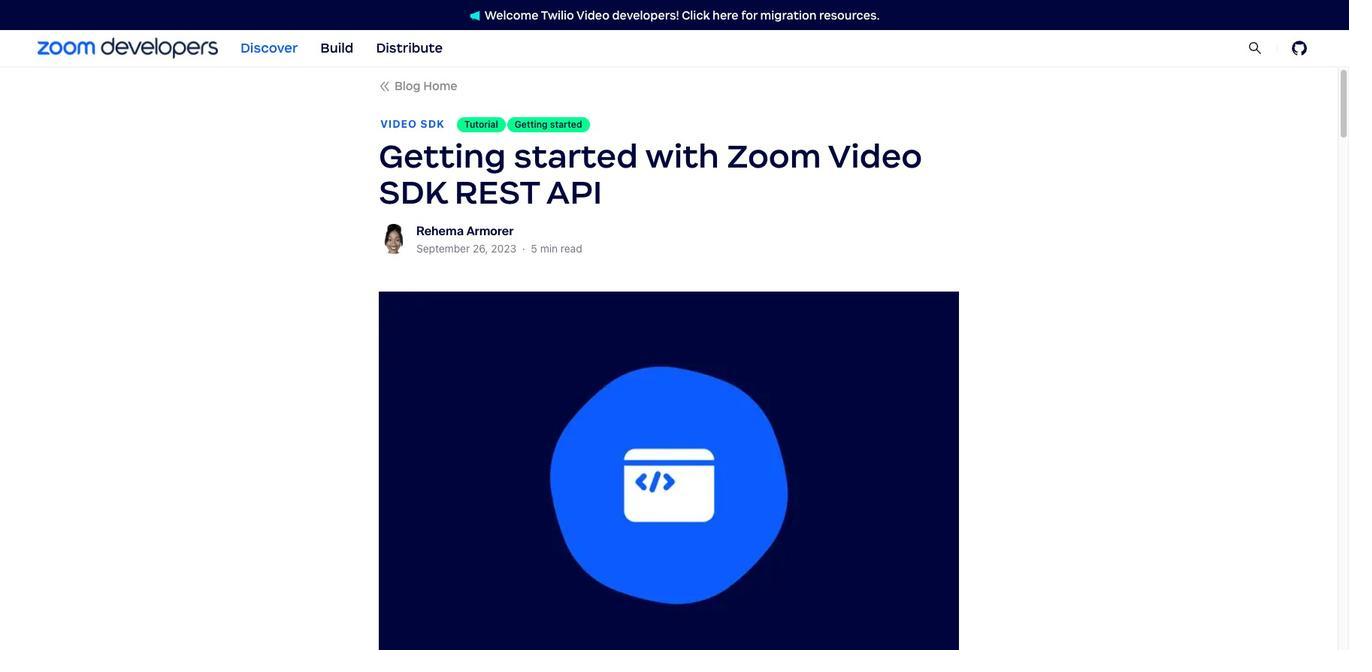 Task type: locate. For each thing, give the bounding box(es) containing it.
rehema armorer september 26, 2023 · 5 min read
[[417, 223, 583, 255]]

double left image
[[379, 81, 391, 93]]

getting for getting started with zoom video sdk rest api
[[379, 136, 506, 177]]

getting
[[515, 119, 548, 130], [379, 136, 506, 177]]

0 vertical spatial sdk
[[421, 118, 445, 130]]

0 horizontal spatial getting
[[379, 136, 506, 177]]

video sdk button
[[368, 112, 457, 136]]

26,
[[473, 242, 488, 255]]

getting down video sdk
[[379, 136, 506, 177]]

0 vertical spatial video
[[577, 8, 610, 22]]

getting inside getting started with zoom video sdk rest api
[[379, 136, 506, 177]]

1 vertical spatial sdk
[[379, 172, 447, 213]]

started
[[550, 119, 582, 130], [514, 136, 638, 177]]

getting started with zoom video sdk rest api
[[379, 136, 923, 213]]

1 vertical spatial getting
[[379, 136, 506, 177]]

getting started
[[515, 119, 582, 130]]

1 vertical spatial video
[[380, 118, 417, 130]]

1 vertical spatial started
[[514, 136, 638, 177]]

video inside button
[[380, 118, 417, 130]]

blog home link
[[395, 78, 458, 94]]

started for getting started with zoom video sdk rest api
[[514, 136, 638, 177]]

min
[[540, 242, 558, 255]]

sdk inside getting started with zoom video sdk rest api
[[379, 172, 447, 213]]

2 vertical spatial video
[[828, 136, 923, 177]]

2023
[[491, 242, 517, 255]]

video
[[577, 8, 610, 22], [380, 118, 417, 130], [828, 136, 923, 177]]

sdk
[[421, 118, 445, 130], [379, 172, 447, 213]]

0 horizontal spatial video
[[380, 118, 417, 130]]

started inside getting started with zoom video sdk rest api
[[514, 136, 638, 177]]

0 vertical spatial started
[[550, 119, 582, 130]]

sdk down blog home "link"
[[421, 118, 445, 130]]

getting right the tutorial
[[515, 119, 548, 130]]

started down getting started
[[514, 136, 638, 177]]

api
[[546, 172, 603, 213]]

0 vertical spatial getting
[[515, 119, 548, 130]]

1 horizontal spatial getting
[[515, 119, 548, 130]]

started up api
[[550, 119, 582, 130]]

2 horizontal spatial video
[[828, 136, 923, 177]]

sdk up rehema
[[379, 172, 447, 213]]

search image
[[1249, 41, 1263, 55]]



Task type: describe. For each thing, give the bounding box(es) containing it.
video inside getting started with zoom video sdk rest api
[[828, 136, 923, 177]]

welcome
[[485, 8, 539, 22]]

blog home
[[395, 79, 458, 93]]

home
[[424, 79, 458, 93]]

read
[[561, 242, 583, 255]]

here
[[713, 8, 739, 22]]

rehema
[[417, 223, 464, 239]]

notification image
[[470, 10, 485, 21]]

notification image
[[470, 10, 480, 21]]

·
[[522, 242, 526, 255]]

twilio
[[541, 8, 574, 22]]

rest
[[454, 172, 540, 213]]

armorer
[[467, 223, 514, 239]]

started for getting started
[[550, 119, 582, 130]]

sdk inside button
[[421, 118, 445, 130]]

zoom
[[727, 136, 822, 177]]

5
[[531, 242, 538, 255]]

search image
[[1249, 41, 1263, 55]]

click
[[682, 8, 710, 22]]

september
[[417, 242, 470, 255]]

getting for getting started
[[515, 119, 548, 130]]

welcome twilio video developers! click here for migration resources. link
[[455, 7, 895, 23]]

for
[[742, 8, 758, 22]]

github image
[[1293, 41, 1308, 56]]

zoom developer logo image
[[38, 38, 218, 58]]

with
[[646, 136, 720, 177]]

video sdk
[[380, 118, 445, 130]]

double left image
[[379, 81, 391, 93]]

resources.
[[820, 8, 880, 22]]

1 horizontal spatial video
[[577, 8, 610, 22]]

welcome twilio video developers! click here for migration resources.
[[485, 8, 880, 22]]

developers!
[[612, 8, 680, 22]]

blog
[[395, 79, 421, 93]]

github image
[[1293, 41, 1308, 56]]

migration
[[761, 8, 817, 22]]

tutorial
[[465, 119, 498, 130]]



Task type: vqa. For each thing, say whether or not it's contained in the screenshot.
'Webhooks'
no



